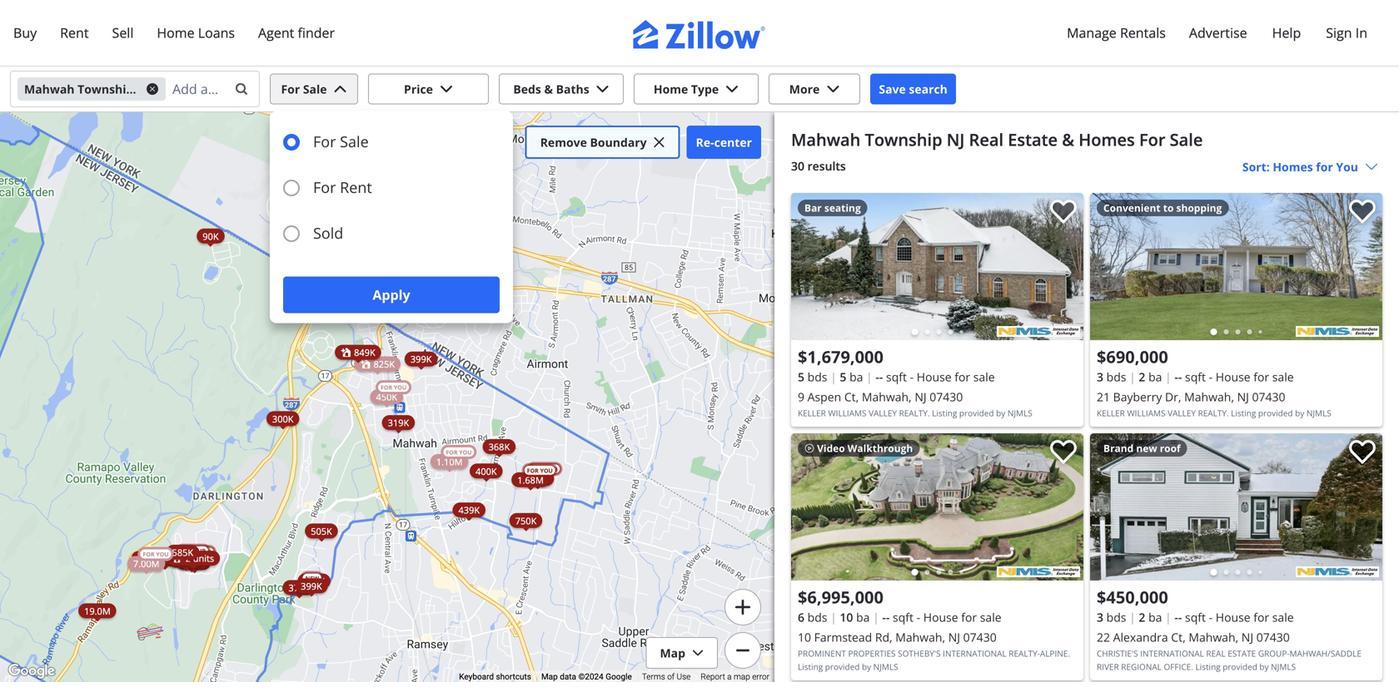 Task type: describe. For each thing, give the bounding box(es) containing it.
provided down estate
[[1223, 662, 1257, 673]]

save this home image for $1,679,000
[[1050, 200, 1077, 224]]

home for home type
[[654, 81, 688, 97]]

report
[[701, 673, 725, 683]]

alpine
[[1040, 649, 1068, 660]]

1.68m
[[517, 474, 544, 487]]

mahwah township nj real estate & homes for sale
[[791, 128, 1203, 151]]

2 inside 'link'
[[185, 553, 191, 565]]

more button
[[769, 74, 860, 105]]

you for 1.10m
[[459, 449, 472, 457]]

house for $6,995,000
[[923, 610, 958, 626]]

sort:
[[1242, 159, 1270, 175]]

christie's international real estate group-mahwah/saddle river regional office
[[1097, 649, 1362, 673]]

map button
[[646, 638, 718, 670]]

chevron left image for $450,000
[[1098, 498, 1118, 518]]

21
[[1097, 389, 1110, 405]]

plus image
[[734, 599, 752, 617]]

for you 1.68m
[[517, 467, 553, 487]]

430k link
[[298, 574, 331, 589]]

estate
[[1228, 649, 1256, 660]]

keyboard shortcuts
[[459, 673, 531, 683]]

office
[[1164, 662, 1191, 673]]

for you 1.10m
[[436, 449, 472, 468]]

finder
[[298, 24, 335, 42]]

$690,000
[[1097, 346, 1168, 369]]

& inside main content
[[1062, 128, 1074, 151]]

368k link
[[483, 440, 516, 455]]

listing down real
[[1195, 662, 1221, 673]]

you for 7.00m
[[156, 551, 169, 559]]

keyboard
[[459, 673, 494, 683]]

manage rentals
[[1067, 24, 1166, 42]]

$1,679,000
[[798, 346, 884, 369]]

. inside 9 aspen ct, mahwah, nj 07430 keller williams valley realty . listing provided by njmls
[[928, 408, 930, 419]]

listing inside 21 bayberry dr, mahwah, nj 07430 keller williams valley realty . listing provided by njmls
[[1231, 408, 1256, 419]]

keller for $690,000
[[1097, 408, 1125, 419]]

. listing provided by njmls for $6,995,000
[[798, 649, 1070, 673]]

google image
[[4, 661, 59, 683]]

2 ba for $450,000
[[1139, 610, 1162, 626]]

sqft for $450,000
[[1185, 610, 1206, 626]]

provided inside . listing provided by njmls
[[825, 662, 860, 673]]

22 alexandra ct, mahwah, nj 07430
[[1097, 630, 1290, 646]]

njmls inside 9 aspen ct, mahwah, nj 07430 keller williams valley realty . listing provided by njmls
[[1008, 408, 1032, 419]]

international inside christie's international real estate group-mahwah/saddle river regional office
[[1140, 649, 1204, 660]]

. inside 21 bayberry dr, mahwah, nj 07430 keller williams valley realty . listing provided by njmls
[[1227, 408, 1229, 419]]

mahwah, for farmstead
[[896, 630, 945, 646]]

nj inside filters element
[[137, 81, 150, 97]]

valley for $690,000
[[1168, 408, 1196, 419]]

. down 22 alexandra ct, mahwah, nj 07430 at the right
[[1191, 662, 1193, 673]]

sold
[[313, 223, 343, 244]]

590k link
[[178, 556, 211, 571]]

ba for $450,000
[[1149, 610, 1162, 626]]

chevron left image for $6,995,000
[[799, 498, 819, 518]]

sqft for $1,679,000
[[886, 369, 907, 385]]

google
[[606, 673, 632, 683]]

$6,995,000
[[798, 586, 884, 609]]

farmstead
[[814, 630, 872, 646]]

400k link
[[470, 464, 503, 479]]

sign in
[[1326, 24, 1367, 42]]

3 for $690,000
[[1097, 369, 1103, 385]]

22 alexandra ct, mahwah, nj 07430 image
[[1090, 434, 1382, 581]]

for for $1,679,000
[[955, 369, 970, 385]]

you for 690k
[[545, 466, 558, 474]]

9 aspen ct, mahwah, nj 07430 image
[[791, 193, 1083, 341]]

video walkthrough
[[814, 442, 913, 456]]

keyboard shortcuts button
[[459, 672, 531, 683]]

agent finder link
[[247, 14, 347, 52]]

walkthrough
[[848, 442, 913, 456]]

home type
[[654, 81, 719, 97]]

you for 450k
[[394, 384, 407, 392]]

baths
[[556, 81, 589, 97]]

chevron down image for home type
[[725, 82, 739, 96]]

chevron right image for $690,000
[[1354, 257, 1374, 277]]

3 bds for $450,000
[[1097, 610, 1126, 626]]

319k
[[388, 417, 409, 429]]

for for 1.68m
[[527, 467, 539, 475]]

. inside . listing provided by njmls
[[1068, 649, 1070, 660]]

5 for 5 ba
[[840, 369, 846, 385]]

map region
[[0, 77, 879, 683]]

save this home button for $690,000
[[1336, 193, 1382, 240]]

5 bds
[[798, 369, 827, 385]]

10 farmstead rd, mahwah, nj 07430 link
[[798, 628, 1077, 648]]

585k link
[[166, 545, 199, 560]]

properties
[[848, 649, 896, 660]]

3 for $450,000
[[1097, 610, 1103, 626]]

bds for $690,000
[[1107, 369, 1126, 385]]

for for $690,000
[[1254, 369, 1269, 385]]

real
[[969, 128, 1004, 151]]

2 units link
[[166, 551, 220, 566]]

report a map error
[[701, 673, 770, 683]]

bayberry
[[1113, 389, 1162, 405]]

750k
[[515, 515, 537, 527]]

listing inside . listing provided by njmls
[[798, 662, 823, 673]]

home loans link
[[145, 14, 247, 52]]

10 farmstead rd, mahwah, nj 07430
[[798, 630, 997, 646]]

minus image
[[734, 643, 752, 660]]

- house for sale for $1,679,000
[[910, 369, 995, 385]]

realty for $690,000
[[1198, 408, 1227, 419]]

nj for 22 alexandra ct, mahwah, nj 07430
[[1242, 630, 1253, 646]]

dr,
[[1165, 389, 1181, 405]]

375k
[[289, 582, 310, 595]]

error
[[752, 673, 770, 683]]

sale inside main content
[[1170, 128, 1203, 151]]

sort: homes for you
[[1242, 159, 1358, 175]]

10 for 10 ba
[[840, 610, 853, 626]]

07430 for 9 aspen ct, mahwah, nj 07430 keller williams valley realty . listing provided by njmls
[[930, 389, 963, 405]]

njmls inside 21 bayberry dr, mahwah, nj 07430 keller williams valley realty . listing provided by njmls
[[1307, 408, 1331, 419]]

by down group-
[[1260, 662, 1269, 673]]

nj for 10 farmstead rd, mahwah, nj 07430
[[948, 630, 960, 646]]

415k 90k
[[180, 230, 219, 567]]

price
[[404, 81, 433, 97]]

main content containing mahwah township nj real estate & homes for sale
[[775, 112, 1399, 683]]

for for 1.10m
[[446, 449, 458, 457]]

sell link
[[100, 14, 145, 52]]

for rent
[[313, 177, 372, 198]]

ct, for alexandra
[[1171, 630, 1186, 646]]

For Sale radio
[[283, 134, 300, 151]]

19.0m
[[84, 605, 111, 618]]

-- sqft for $1,679,000
[[876, 369, 907, 385]]

10 ba
[[840, 610, 870, 626]]

a
[[727, 673, 732, 683]]

for inside for sale popup button
[[281, 81, 300, 97]]

filters element
[[0, 67, 1399, 324]]

bar seating
[[804, 201, 861, 215]]

430k
[[303, 576, 325, 588]]

shortcuts
[[496, 673, 531, 683]]

homes inside dropdown button
[[1273, 159, 1313, 175]]

sqft for $6,995,000
[[893, 610, 914, 626]]

save this home button for $450,000
[[1336, 434, 1382, 481]]

for inside main content
[[1139, 128, 1165, 151]]

sign
[[1326, 24, 1352, 42]]

sqft for $690,000
[[1185, 369, 1206, 385]]

data
[[560, 673, 576, 683]]

Sold radio
[[283, 226, 300, 242]]

9 aspen ct, mahwah, nj 07430 keller williams valley realty . listing provided by njmls
[[798, 389, 1032, 419]]

property images, use arrow keys to navigate, image 1 of 50 group
[[791, 193, 1083, 344]]

njmls inside . listing provided by njmls
[[873, 662, 898, 673]]

williams for $690,000
[[1127, 408, 1166, 419]]

you
[[1336, 159, 1358, 175]]

07430 for 21 bayberry dr, mahwah, nj 07430 keller williams valley realty . listing provided by njmls
[[1252, 389, 1285, 405]]

center
[[714, 134, 752, 150]]

property images, use arrow keys to navigate, image 1 of 22 group
[[1090, 193, 1382, 344]]

house for $450,000
[[1216, 610, 1251, 626]]

roof
[[1160, 442, 1181, 456]]

07430 for 22 alexandra ct, mahwah, nj 07430
[[1256, 630, 1290, 646]]

415k
[[180, 554, 202, 567]]

925k link
[[148, 552, 181, 567]]

ba for $690,000
[[1149, 369, 1162, 385]]

7.00m
[[133, 558, 160, 571]]

mahwah for mahwah township nj real estate & homes for sale
[[791, 128, 861, 151]]

agent finder
[[258, 24, 335, 42]]

chevron down image for beds & baths
[[596, 82, 609, 96]]

mahwah, for aspen
[[862, 389, 912, 405]]

buy
[[13, 24, 37, 42]]

505k link
[[305, 524, 338, 539]]

zillow logo image
[[633, 20, 766, 49]]

for for 450k
[[381, 384, 392, 392]]

4.79m link
[[131, 552, 169, 567]]

chevron down image inside the map dropdown button
[[692, 648, 704, 660]]

listing inside 9 aspen ct, mahwah, nj 07430 keller williams valley realty . listing provided by njmls
[[932, 408, 957, 419]]

1 horizontal spatial sale
[[340, 132, 369, 152]]

group-
[[1258, 649, 1290, 660]]

regional
[[1121, 662, 1162, 673]]

2 for $450,000
[[1139, 610, 1145, 626]]

beds & baths
[[513, 81, 589, 97]]

bds for $6,995,000
[[808, 610, 827, 626]]

listing provided by njmls image for $690,000
[[1296, 326, 1379, 337]]

©2024
[[578, 673, 604, 683]]

map data ©2024 google
[[541, 673, 632, 683]]

439k
[[458, 504, 480, 517]]

- house for sale for $450,000
[[1209, 610, 1294, 626]]

boundary
[[590, 134, 647, 150]]



Task type: vqa. For each thing, say whether or not it's contained in the screenshot.
2 corresponding to $450,000
yes



Task type: locate. For each thing, give the bounding box(es) containing it.
3 up 22
[[1097, 610, 1103, 626]]

For Rent radio
[[283, 180, 300, 197]]

for right search icon on the left top
[[281, 81, 300, 97]]

chevron down image right 'more'
[[826, 82, 840, 96]]

- house for sale up 22 alexandra ct, mahwah, nj 07430 link
[[1209, 610, 1294, 626]]

main content
[[775, 112, 1399, 683]]

1 2 ba from the top
[[1139, 369, 1162, 385]]

bds up 22
[[1107, 610, 1126, 626]]

valley
[[869, 408, 897, 419], [1168, 408, 1196, 419]]

christie's
[[1097, 649, 1138, 660]]

0 horizontal spatial valley
[[869, 408, 897, 419]]

bds for $1,679,000
[[808, 369, 827, 385]]

0 vertical spatial chevron left image
[[1098, 257, 1118, 277]]

main navigation
[[0, 0, 1399, 275]]

chevron down image right you
[[1365, 160, 1378, 174]]

585k
[[172, 547, 193, 559]]

0 horizontal spatial homes
[[1079, 128, 1135, 151]]

0 horizontal spatial international
[[943, 649, 1007, 660]]

listing provided by njmls image
[[997, 326, 1080, 337], [1296, 326, 1379, 337], [997, 567, 1080, 578], [1296, 567, 1379, 578]]

you inside for you 690k
[[545, 466, 558, 474]]

07430
[[930, 389, 963, 405], [1252, 389, 1285, 405], [963, 630, 997, 646], [1256, 630, 1290, 646]]

chevron left image down the bar
[[799, 257, 819, 277]]

river
[[1097, 662, 1119, 673]]

0 vertical spatial 399k
[[410, 353, 432, 366]]

0 horizontal spatial 5
[[798, 369, 804, 385]]

300k
[[272, 413, 294, 425]]

1 5 from the left
[[798, 369, 804, 385]]

township for mahwah township nj real estate & homes for sale
[[865, 128, 942, 151]]

chevron down image right "price"
[[440, 82, 453, 96]]

ba for $1,679,000
[[850, 369, 863, 385]]

play image
[[804, 444, 814, 454]]

rd,
[[875, 630, 892, 646]]

mahwah, for alexandra
[[1189, 630, 1239, 646]]

1 horizontal spatial realty
[[1198, 408, 1227, 419]]

listing down 9 aspen ct, mahwah, nj 07430 link
[[932, 408, 957, 419]]

chevron right image inside property images, use arrow keys to navigate, image 1 of 50 group
[[1055, 257, 1075, 277]]

search image
[[235, 82, 248, 96]]

provided inside 21 bayberry dr, mahwah, nj 07430 keller williams valley realty . listing provided by njmls
[[1258, 408, 1293, 419]]

rent left sell
[[60, 24, 89, 42]]

township left remove tag "icon" at the top of the page
[[78, 81, 134, 97]]

0 vertical spatial chevron right image
[[1055, 257, 1075, 277]]

rent up 'sold'
[[340, 177, 372, 198]]

for you 690k
[[527, 466, 558, 485]]

825k link
[[354, 357, 401, 372]]

2 keller from the left
[[1097, 408, 1125, 419]]

township for mahwah township nj
[[78, 81, 134, 97]]

chevron down image inside beds & baths popup button
[[596, 82, 609, 96]]

-- sqft for $690,000
[[1175, 369, 1206, 385]]

bds up the 21
[[1107, 369, 1126, 385]]

0 horizontal spatial chevron right image
[[1055, 498, 1075, 518]]

1 chevron left image from the top
[[799, 257, 819, 277]]

chevron down image inside sort: homes for you dropdown button
[[1365, 160, 1378, 174]]

. listing provided by njmls
[[798, 649, 1070, 673], [1191, 662, 1296, 673]]

1 vertical spatial 399k link
[[295, 579, 328, 594]]

1 vertical spatial ct,
[[1171, 630, 1186, 646]]

for left you
[[1316, 159, 1333, 175]]

1 horizontal spatial rent
[[340, 177, 372, 198]]

4.79m
[[137, 553, 164, 565]]

chevron left image
[[1098, 257, 1118, 277], [1098, 498, 1118, 518]]

1 horizontal spatial chevron right image
[[1354, 257, 1374, 277]]

for
[[381, 384, 392, 392], [446, 449, 458, 457], [532, 466, 543, 474], [527, 467, 539, 475], [143, 551, 154, 559]]

you inside for you 7.00m
[[156, 551, 169, 559]]

new
[[1136, 442, 1157, 456]]

ba up farmstead
[[856, 610, 870, 626]]

realty inside 21 bayberry dr, mahwah, nj 07430 keller williams valley realty . listing provided by njmls
[[1198, 408, 1227, 419]]

& inside beds & baths popup button
[[544, 81, 553, 97]]

. listing provided by njmls for $450,000
[[1191, 662, 1296, 673]]

0 vertical spatial chevron right image
[[1354, 257, 1374, 277]]

map for map
[[660, 646, 685, 662]]

by down 9 aspen ct, mahwah, nj 07430 link
[[996, 408, 1005, 419]]

chevron right image for $450,000
[[1354, 498, 1374, 518]]

home inside main navigation
[[157, 24, 195, 42]]

international
[[943, 649, 1007, 660], [1140, 649, 1204, 660]]

1 vertical spatial homes
[[1273, 159, 1313, 175]]

mahwah, down the 5 ba
[[862, 389, 912, 405]]

1 williams from the left
[[828, 408, 867, 419]]

keller for $1,679,000
[[798, 408, 826, 419]]

1 vertical spatial for sale
[[313, 132, 369, 152]]

bds for $450,000
[[1107, 610, 1126, 626]]

you inside for you 450k
[[394, 384, 407, 392]]

mahwah up results
[[791, 128, 861, 151]]

1 international from the left
[[943, 649, 1007, 660]]

0 vertical spatial township
[[78, 81, 134, 97]]

bds right 6
[[808, 610, 827, 626]]

search
[[909, 81, 948, 97]]

realty inside 9 aspen ct, mahwah, nj 07430 keller williams valley realty . listing provided by njmls
[[899, 408, 928, 419]]

for up 22 alexandra ct, mahwah, nj 07430 link
[[1254, 610, 1269, 626]]

sale up "10 farmstead rd, mahwah, nj 07430" link
[[980, 610, 1002, 626]]

. down 9 aspen ct, mahwah, nj 07430 link
[[928, 408, 930, 419]]

1 horizontal spatial valley
[[1168, 408, 1196, 419]]

house for $1,679,000
[[917, 369, 952, 385]]

house up 22 alexandra ct, mahwah, nj 07430 link
[[1216, 610, 1251, 626]]

nj for 9 aspen ct, mahwah, nj 07430 keller williams valley realty . listing provided by njmls
[[915, 389, 927, 405]]

for inside for you 7.00m
[[143, 551, 154, 559]]

for for $450,000
[[1254, 610, 1269, 626]]

450k
[[376, 391, 397, 404]]

-- sqft
[[876, 369, 907, 385], [1175, 369, 1206, 385], [882, 610, 914, 626], [1175, 610, 1206, 626]]

0 horizontal spatial chevron down image
[[440, 82, 453, 96]]

2 ba
[[1139, 369, 1162, 385], [1139, 610, 1162, 626]]

mahwah down buy 'link'
[[24, 81, 75, 97]]

rent inside filters element
[[340, 177, 372, 198]]

agent
[[258, 24, 294, 42]]

chevron left image for $690,000
[[1098, 257, 1118, 277]]

homes right sort:
[[1273, 159, 1313, 175]]

- house for sale for $6,995,000
[[917, 610, 1002, 626]]

sqft up 21 bayberry dr, mahwah, nj 07430 keller williams valley realty . listing provided by njmls
[[1185, 369, 1206, 385]]

0 vertical spatial for sale
[[281, 81, 327, 97]]

ba up bayberry
[[1149, 369, 1162, 385]]

manage
[[1067, 24, 1117, 42]]

1 horizontal spatial homes
[[1273, 159, 1313, 175]]

9 aspen ct, mahwah, nj 07430 link
[[798, 387, 1077, 407]]

for inside for you 1.10m
[[446, 449, 458, 457]]

368k
[[489, 441, 510, 453]]

provided down 9 aspen ct, mahwah, nj 07430 link
[[959, 408, 994, 419]]

chevron down image inside price 'dropdown button'
[[440, 82, 453, 96]]

1 horizontal spatial township
[[865, 128, 942, 151]]

30 results
[[791, 158, 846, 174]]

0 vertical spatial 3
[[1097, 369, 1103, 385]]

in
[[1356, 24, 1367, 42]]

1 horizontal spatial 5
[[840, 369, 846, 385]]

chevron right image
[[1055, 257, 1075, 277], [1354, 498, 1374, 518]]

2 2 ba from the top
[[1139, 610, 1162, 626]]

0 vertical spatial ct,
[[844, 389, 859, 405]]

valley down dr,
[[1168, 408, 1196, 419]]

2 3 from the top
[[1097, 610, 1103, 626]]

sqft up 9 aspen ct, mahwah, nj 07430 keller williams valley realty . listing provided by njmls
[[886, 369, 907, 385]]

399k for the leftmost 399k link
[[301, 580, 322, 593]]

1 horizontal spatial 399k
[[410, 353, 432, 366]]

0 horizontal spatial keller
[[798, 408, 826, 419]]

re-center button
[[687, 126, 761, 159]]

close image
[[653, 137, 665, 148]]

clear field image
[[232, 82, 246, 96]]

690k
[[527, 473, 548, 485]]

for right "for rent" option in the left top of the page
[[313, 177, 336, 198]]

township down save search dropdown button
[[865, 128, 942, 151]]

mahwah, for bayberry
[[1184, 389, 1234, 405]]

convenient to shopping
[[1103, 201, 1222, 215]]

1 horizontal spatial &
[[1062, 128, 1074, 151]]

sale up the shopping
[[1170, 128, 1203, 151]]

1 vertical spatial home
[[654, 81, 688, 97]]

listing down 21 bayberry dr, mahwah, nj 07430 "link"
[[1231, 408, 1256, 419]]

1 horizontal spatial . listing provided by njmls
[[1191, 662, 1296, 673]]

convenient
[[1103, 201, 1161, 215]]

for up 9 aspen ct, mahwah, nj 07430 link
[[955, 369, 970, 385]]

for sale button
[[270, 74, 358, 105]]

0 horizontal spatial township
[[78, 81, 134, 97]]

by down 21 bayberry dr, mahwah, nj 07430 "link"
[[1295, 408, 1304, 419]]

sale inside popup button
[[303, 81, 327, 97]]

home type button
[[634, 74, 759, 105]]

sign in link
[[1314, 14, 1379, 52]]

0 horizontal spatial ct,
[[844, 389, 859, 405]]

2 ba up bayberry
[[1139, 369, 1162, 385]]

for
[[281, 81, 300, 97], [1139, 128, 1165, 151], [313, 132, 336, 152], [313, 177, 336, 198]]

1 vertical spatial 2 ba
[[1139, 610, 1162, 626]]

1 horizontal spatial mahwah
[[791, 128, 861, 151]]

map
[[660, 646, 685, 662], [541, 673, 558, 683]]

for sale up for sale option
[[281, 81, 327, 97]]

0 horizontal spatial mahwah
[[24, 81, 75, 97]]

for sale up for rent
[[313, 132, 369, 152]]

chevron left image inside property images, use arrow keys to navigate, image 1 of 45 group
[[799, 498, 819, 518]]

& right 'beds'
[[544, 81, 553, 97]]

you inside for you 1.68m
[[540, 467, 553, 475]]

1 vertical spatial 399k
[[301, 580, 322, 593]]

0 horizontal spatial realty
[[899, 408, 928, 419]]

by inside 9 aspen ct, mahwah, nj 07430 keller williams valley realty . listing provided by njmls
[[996, 408, 1005, 419]]

- house for sale up "10 farmstead rd, mahwah, nj 07430" link
[[917, 610, 1002, 626]]

realty down 9 aspen ct, mahwah, nj 07430 link
[[899, 408, 928, 419]]

save search
[[879, 81, 948, 97]]

1 vertical spatial 3 bds
[[1097, 610, 1126, 626]]

map up of
[[660, 646, 685, 662]]

price button
[[368, 74, 489, 105]]

by inside 21 bayberry dr, mahwah, nj 07430 keller williams valley realty . listing provided by njmls
[[1295, 408, 1304, 419]]

home loans
[[157, 24, 235, 42]]

sell
[[112, 24, 134, 42]]

williams inside 9 aspen ct, mahwah, nj 07430 keller williams valley realty . listing provided by njmls
[[828, 408, 867, 419]]

mahwah for mahwah township nj
[[24, 81, 75, 97]]

30
[[791, 158, 805, 174]]

alexandra
[[1113, 630, 1168, 646]]

ba up alexandra
[[1149, 610, 1162, 626]]

save this home button for $6,995,000
[[1037, 434, 1083, 481]]

chevron left image
[[799, 257, 819, 277], [799, 498, 819, 518]]

0 vertical spatial 399k link
[[405, 352, 438, 367]]

aspen
[[808, 389, 841, 405]]

1 horizontal spatial ct,
[[1171, 630, 1186, 646]]

0 vertical spatial mahwah
[[24, 81, 75, 97]]

10 down 6
[[798, 630, 811, 646]]

homes
[[1079, 128, 1135, 151], [1273, 159, 1313, 175]]

1 vertical spatial map
[[541, 673, 558, 683]]

2 horizontal spatial chevron down image
[[826, 82, 840, 96]]

2 international from the left
[[1140, 649, 1204, 660]]

750k link
[[509, 514, 542, 529]]

williams down aspen
[[828, 408, 867, 419]]

399k link
[[405, 352, 438, 367], [295, 579, 328, 594]]

sale up group-
[[1272, 610, 1294, 626]]

ct, inside 9 aspen ct, mahwah, nj 07430 keller williams valley realty . listing provided by njmls
[[844, 389, 859, 405]]

sale down finder
[[303, 81, 327, 97]]

- house for sale for $690,000
[[1209, 369, 1294, 385]]

1 horizontal spatial 399k link
[[405, 352, 438, 367]]

keller inside 21 bayberry dr, mahwah, nj 07430 keller williams valley realty . listing provided by njmls
[[1097, 408, 1125, 419]]

10 up farmstead
[[840, 610, 853, 626]]

0 vertical spatial 2
[[1139, 369, 1145, 385]]

chevron down image for sort: homes for you
[[1365, 160, 1378, 174]]

07430 inside 9 aspen ct, mahwah, nj 07430 keller williams valley realty . listing provided by njmls
[[930, 389, 963, 405]]

house for $690,000
[[1216, 369, 1251, 385]]

0 vertical spatial chevron left image
[[799, 257, 819, 277]]

0 horizontal spatial chevron right image
[[1055, 257, 1075, 277]]

township inside filters element
[[78, 81, 134, 97]]

valley inside 9 aspen ct, mahwah, nj 07430 keller williams valley realty . listing provided by njmls
[[869, 408, 897, 419]]

849k
[[354, 347, 375, 359]]

chevron left image down convenient
[[1098, 257, 1118, 277]]

you inside for you 1.10m
[[459, 449, 472, 457]]

ba down $1,679,000
[[850, 369, 863, 385]]

sale up 9 aspen ct, mahwah, nj 07430 link
[[973, 369, 995, 385]]

prominent
[[798, 649, 846, 660]]

1 horizontal spatial keller
[[1097, 408, 1125, 419]]

-- sqft for $6,995,000
[[882, 610, 914, 626]]

2 vertical spatial 2
[[1139, 610, 1145, 626]]

house up "10 farmstead rd, mahwah, nj 07430" link
[[923, 610, 958, 626]]

terms of use
[[642, 673, 691, 683]]

2 realty from the left
[[1198, 408, 1227, 419]]

. listing provided by njmls down estate
[[1191, 662, 1296, 673]]

1 3 bds from the top
[[1097, 369, 1126, 385]]

bds up aspen
[[808, 369, 827, 385]]

0 vertical spatial map
[[660, 646, 685, 662]]

realty for $1,679,000
[[899, 408, 928, 419]]

mahwah inside main content
[[791, 128, 861, 151]]

1 realty from the left
[[899, 408, 928, 419]]

21 bayberry dr, mahwah, nj 07430 image
[[1090, 193, 1382, 341]]

rent
[[60, 24, 89, 42], [340, 177, 372, 198]]

-- sqft up 9 aspen ct, mahwah, nj 07430 keller williams valley realty . listing provided by njmls
[[876, 369, 907, 385]]

home
[[157, 24, 195, 42], [654, 81, 688, 97]]

sqft
[[886, 369, 907, 385], [1185, 369, 1206, 385], [893, 610, 914, 626], [1185, 610, 1206, 626]]

sqft up 22 alexandra ct, mahwah, nj 07430 at the right
[[1185, 610, 1206, 626]]

5 for 5 bds
[[798, 369, 804, 385]]

provided down 21 bayberry dr, mahwah, nj 07430 "link"
[[1258, 408, 1293, 419]]

1 vertical spatial chevron left image
[[1098, 498, 1118, 518]]

505k
[[311, 525, 332, 538]]

listing down prominent
[[798, 662, 823, 673]]

-- sqft for $450,000
[[1175, 610, 1206, 626]]

sale up for rent
[[340, 132, 369, 152]]

& right estate
[[1062, 128, 1074, 151]]

sale for $690,000
[[1272, 369, 1294, 385]]

for inside dropdown button
[[1316, 159, 1333, 175]]

for for 690k
[[532, 466, 543, 474]]

3 bds up 22
[[1097, 610, 1126, 626]]

by inside . listing provided by njmls
[[862, 662, 871, 673]]

chevron down image down finder
[[334, 82, 347, 96]]

1 chevron left image from the top
[[1098, 257, 1118, 277]]

for inside for you 1.68m
[[527, 467, 539, 475]]

for inside for you 450k
[[381, 384, 392, 392]]

chevron left image down brand
[[1098, 498, 1118, 518]]

international down "10 farmstead rd, mahwah, nj 07430" link
[[943, 649, 1007, 660]]

1 vertical spatial &
[[1062, 128, 1074, 151]]

seating
[[824, 201, 861, 215]]

1 vertical spatial chevron right image
[[1055, 498, 1075, 518]]

3 up the 21
[[1097, 369, 1103, 385]]

0 horizontal spatial home
[[157, 24, 195, 42]]

by
[[996, 408, 1005, 419], [1295, 408, 1304, 419], [862, 662, 871, 673], [1260, 662, 1269, 673]]

ct, up office
[[1171, 630, 1186, 646]]

1 horizontal spatial map
[[660, 646, 685, 662]]

0 horizontal spatial sale
[[303, 81, 327, 97]]

mahwah inside filters element
[[24, 81, 75, 97]]

for inside for you 690k
[[532, 466, 543, 474]]

0 vertical spatial home
[[157, 24, 195, 42]]

0 vertical spatial 10
[[840, 610, 853, 626]]

825k
[[374, 358, 395, 371]]

beds
[[513, 81, 541, 97]]

2 3 bds from the top
[[1097, 610, 1126, 626]]

international up office
[[1140, 649, 1204, 660]]

homes up convenient
[[1079, 128, 1135, 151]]

1 vertical spatial chevron left image
[[799, 498, 819, 518]]

mahwah/saddle
[[1290, 649, 1362, 660]]

for up 21 bayberry dr, mahwah, nj 07430 "link"
[[1254, 369, 1269, 385]]

remove boundary
[[540, 134, 647, 150]]

mahwah, right dr,
[[1184, 389, 1234, 405]]

0 vertical spatial rent
[[60, 24, 89, 42]]

0 vertical spatial 3 bds
[[1097, 369, 1126, 385]]

. right realty-
[[1068, 649, 1070, 660]]

10 for 10 farmstead rd, mahwah, nj 07430
[[798, 630, 811, 646]]

22
[[1097, 630, 1110, 646]]

399k for 399k link to the top
[[410, 353, 432, 366]]

ct, for aspen
[[844, 389, 859, 405]]

10 farmstead rd, mahwah, nj 07430 image
[[791, 434, 1083, 581]]

0 horizontal spatial rent
[[60, 24, 89, 42]]

save this home button for $1,679,000
[[1037, 193, 1083, 240]]

listing provided by njmls image for $6,995,000
[[997, 567, 1080, 578]]

type
[[691, 81, 719, 97]]

2 horizontal spatial sale
[[1170, 128, 1203, 151]]

nj for 21 bayberry dr, mahwah, nj 07430 keller williams valley realty . listing provided by njmls
[[1237, 389, 1249, 405]]

shopping
[[1176, 201, 1222, 215]]

nj inside 22 alexandra ct, mahwah, nj 07430 link
[[1242, 630, 1253, 646]]

nj inside "10 farmstead rd, mahwah, nj 07430" link
[[948, 630, 960, 646]]

1 horizontal spatial chevron right image
[[1354, 498, 1374, 518]]

home for home loans
[[157, 24, 195, 42]]

07430 inside 21 bayberry dr, mahwah, nj 07430 keller williams valley realty . listing provided by njmls
[[1252, 389, 1285, 405]]

provided inside 9 aspen ct, mahwah, nj 07430 keller williams valley realty . listing provided by njmls
[[959, 408, 994, 419]]

2 ba up alexandra
[[1139, 610, 1162, 626]]

5 down $1,679,000
[[840, 369, 846, 385]]

home left type
[[654, 81, 688, 97]]

1 horizontal spatial 10
[[840, 610, 853, 626]]

1 vertical spatial 2
[[185, 553, 191, 565]]

-
[[876, 369, 879, 385], [879, 369, 883, 385], [910, 369, 914, 385], [1175, 369, 1178, 385], [1178, 369, 1182, 385], [1209, 369, 1213, 385], [882, 610, 886, 626], [886, 610, 890, 626], [917, 610, 920, 626], [1175, 610, 1178, 626], [1178, 610, 1182, 626], [1209, 610, 1213, 626]]

590k
[[184, 557, 205, 569]]

save search button
[[870, 74, 956, 105]]

save this home image
[[1050, 200, 1077, 224], [1349, 200, 1376, 224], [1050, 441, 1077, 465], [1349, 441, 1376, 465]]

save this home image for $450,000
[[1349, 441, 1376, 465]]

1 keller from the left
[[798, 408, 826, 419]]

2 valley from the left
[[1168, 408, 1196, 419]]

sqft up 10 farmstead rd, mahwah, nj 07430
[[893, 610, 914, 626]]

map inside dropdown button
[[660, 646, 685, 662]]

chevron right image for $1,679,000
[[1055, 257, 1075, 277]]

house up 9 aspen ct, mahwah, nj 07430 link
[[917, 369, 952, 385]]

provided
[[959, 408, 994, 419], [1258, 408, 1293, 419], [825, 662, 860, 673], [1223, 662, 1257, 673]]

chevron down image for more
[[826, 82, 840, 96]]

prominent properties sotheby's international realty-alpine
[[798, 649, 1068, 660]]

-- sqft up 10 farmstead rd, mahwah, nj 07430
[[882, 610, 914, 626]]

mahwah, inside 9 aspen ct, mahwah, nj 07430 keller williams valley realty . listing provided by njmls
[[862, 389, 912, 405]]

williams inside 21 bayberry dr, mahwah, nj 07430 keller williams valley realty . listing provided by njmls
[[1127, 408, 1166, 419]]

1 vertical spatial rent
[[340, 177, 372, 198]]

house
[[917, 369, 952, 385], [1216, 369, 1251, 385], [923, 610, 958, 626], [1216, 610, 1251, 626]]

remove boundary button
[[525, 126, 680, 159]]

home image
[[20, 87, 57, 124]]

keller inside 9 aspen ct, mahwah, nj 07430 keller williams valley realty . listing provided by njmls
[[798, 408, 826, 419]]

sale for $6,995,000
[[980, 610, 1002, 626]]

1 vertical spatial township
[[865, 128, 942, 151]]

chevron right image inside property images, use arrow keys to navigate, image 1 of 22 group
[[1354, 257, 1374, 277]]

. listing provided by njmls down "10 farmstead rd, mahwah, nj 07430" link
[[798, 649, 1070, 673]]

for for $6,995,000
[[961, 610, 977, 626]]

listing provided by njmls image for $1,679,000
[[997, 326, 1080, 337]]

chevron down image right type
[[725, 82, 739, 96]]

for up convenient to shopping
[[1139, 128, 1165, 151]]

property images, use arrow keys to navigate, image 1 of 45 group
[[791, 434, 1083, 585]]

nj inside 9 aspen ct, mahwah, nj 07430 keller williams valley realty . listing provided by njmls
[[915, 389, 927, 405]]

keller down the 21
[[1097, 408, 1125, 419]]

chevron left image inside property images, use arrow keys to navigate, image 1 of 22 group
[[1098, 257, 1118, 277]]

video
[[817, 442, 845, 456]]

3 bds for $690,000
[[1097, 369, 1126, 385]]

advertise link
[[1177, 14, 1259, 52]]

chevron down image inside more dropdown button
[[826, 82, 840, 96]]

mahwah, up real
[[1189, 630, 1239, 646]]

&
[[544, 81, 553, 97], [1062, 128, 1074, 151]]

2 chevron left image from the top
[[1098, 498, 1118, 518]]

williams for $1,679,000
[[828, 408, 867, 419]]

realty down 21 bayberry dr, mahwah, nj 07430 "link"
[[1198, 408, 1227, 419]]

for right for sale option
[[313, 132, 336, 152]]

5 up 9
[[798, 369, 804, 385]]

chevron right image
[[1354, 257, 1374, 277], [1055, 498, 1075, 518]]

0 horizontal spatial 399k
[[301, 580, 322, 593]]

ct, down the 5 ba
[[844, 389, 859, 405]]

save this home image for $6,995,000
[[1050, 441, 1077, 465]]

ba for $6,995,000
[[856, 610, 870, 626]]

2 5 from the left
[[840, 369, 846, 385]]

1 vertical spatial 10
[[798, 630, 811, 646]]

1 horizontal spatial international
[[1140, 649, 1204, 660]]

house up 21 bayberry dr, mahwah, nj 07430 "link"
[[1216, 369, 1251, 385]]

0 horizontal spatial map
[[541, 673, 558, 683]]

-- sqft up dr,
[[1175, 369, 1206, 385]]

3
[[1097, 369, 1103, 385], [1097, 610, 1103, 626]]

chevron down image
[[334, 82, 347, 96], [596, 82, 609, 96], [725, 82, 739, 96], [1365, 160, 1378, 174]]

for sale inside for sale popup button
[[281, 81, 327, 97]]

valley for $1,679,000
[[869, 408, 897, 419]]

Search text field
[[172, 76, 224, 102]]

chevron down image
[[440, 82, 453, 96], [826, 82, 840, 96], [692, 648, 704, 660]]

0 vertical spatial 2 ba
[[1139, 369, 1162, 385]]

2 chevron left image from the top
[[799, 498, 819, 518]]

more
[[789, 81, 820, 97]]

provided down prominent
[[825, 662, 860, 673]]

chevron right image for $6,995,000
[[1055, 498, 1075, 518]]

chevron down image right 'baths'
[[596, 82, 609, 96]]

0 horizontal spatial 10
[[798, 630, 811, 646]]

property images, use arrow keys to navigate, image 1 of 39 group
[[1090, 434, 1382, 585]]

chevron down image inside home type dropdown button
[[725, 82, 739, 96]]

advertise
[[1189, 24, 1247, 42]]

chevron down image inside for sale popup button
[[334, 82, 347, 96]]

1 horizontal spatial chevron down image
[[692, 648, 704, 660]]

1 horizontal spatial home
[[654, 81, 688, 97]]

0 horizontal spatial 399k link
[[295, 579, 328, 594]]

home inside dropdown button
[[654, 81, 688, 97]]

listing provided by njmls image for $450,000
[[1296, 567, 1379, 578]]

0 vertical spatial &
[[544, 81, 553, 97]]

keller down 9
[[798, 408, 826, 419]]

save this home image for $690,000
[[1349, 200, 1376, 224]]

2 williams from the left
[[1127, 408, 1166, 419]]

1 vertical spatial chevron right image
[[1354, 498, 1374, 518]]

0 vertical spatial homes
[[1079, 128, 1135, 151]]

nj inside 21 bayberry dr, mahwah, nj 07430 keller williams valley realty . listing provided by njmls
[[1237, 389, 1249, 405]]

sale
[[973, 369, 995, 385], [1272, 369, 1294, 385], [980, 610, 1002, 626], [1272, 610, 1294, 626]]

sale for $450,000
[[1272, 610, 1294, 626]]

1 vertical spatial 3
[[1097, 610, 1103, 626]]

sale for $1,679,000
[[973, 369, 995, 385]]

for for 7.00m
[[143, 551, 154, 559]]

you for 1.68m
[[540, 467, 553, 475]]

90k
[[203, 230, 219, 243]]

0 horizontal spatial . listing provided by njmls
[[798, 649, 1070, 673]]

remove tag image
[[146, 82, 159, 96]]

.
[[928, 408, 930, 419], [1227, 408, 1229, 419], [1068, 649, 1070, 660], [1191, 662, 1193, 673]]

sale up 21 bayberry dr, mahwah, nj 07430 "link"
[[1272, 369, 1294, 385]]

1 3 from the top
[[1097, 369, 1103, 385]]

0 horizontal spatial &
[[544, 81, 553, 97]]

6 bds
[[798, 610, 827, 626]]

1 valley from the left
[[869, 408, 897, 419]]

chevron left image inside property images, use arrow keys to navigate, image 1 of 50 group
[[799, 257, 819, 277]]

re-
[[696, 134, 714, 150]]

rent link
[[48, 14, 100, 52]]

map for map data ©2024 google
[[541, 673, 558, 683]]

mahwah, inside 21 bayberry dr, mahwah, nj 07430 keller williams valley realty . listing provided by njmls
[[1184, 389, 1234, 405]]

07430 for 10 farmstead rd, mahwah, nj 07430
[[963, 630, 997, 646]]

1.10m
[[436, 456, 463, 468]]

for up "10 farmstead rd, mahwah, nj 07430" link
[[961, 610, 977, 626]]

rent inside main navigation
[[60, 24, 89, 42]]

keller
[[798, 408, 826, 419], [1097, 408, 1125, 419]]

valley inside 21 bayberry dr, mahwah, nj 07430 keller williams valley realty . listing provided by njmls
[[1168, 408, 1196, 419]]

for you 450k
[[376, 384, 407, 404]]

1 vertical spatial mahwah
[[791, 128, 861, 151]]

- house for sale up 9 aspen ct, mahwah, nj 07430 link
[[910, 369, 995, 385]]

1 horizontal spatial williams
[[1127, 408, 1166, 419]]

chevron left image inside property images, use arrow keys to navigate, image 1 of 39 group
[[1098, 498, 1118, 518]]

925k
[[154, 553, 176, 566]]

terms
[[642, 673, 665, 683]]

0 horizontal spatial williams
[[828, 408, 867, 419]]

chevron down image up report
[[692, 648, 704, 660]]

home left the loans
[[157, 24, 195, 42]]

you
[[394, 384, 407, 392], [459, 449, 472, 457], [545, 466, 558, 474], [540, 467, 553, 475], [156, 551, 169, 559]]

9
[[798, 389, 804, 405]]

2 ba for $690,000
[[1139, 369, 1162, 385]]



